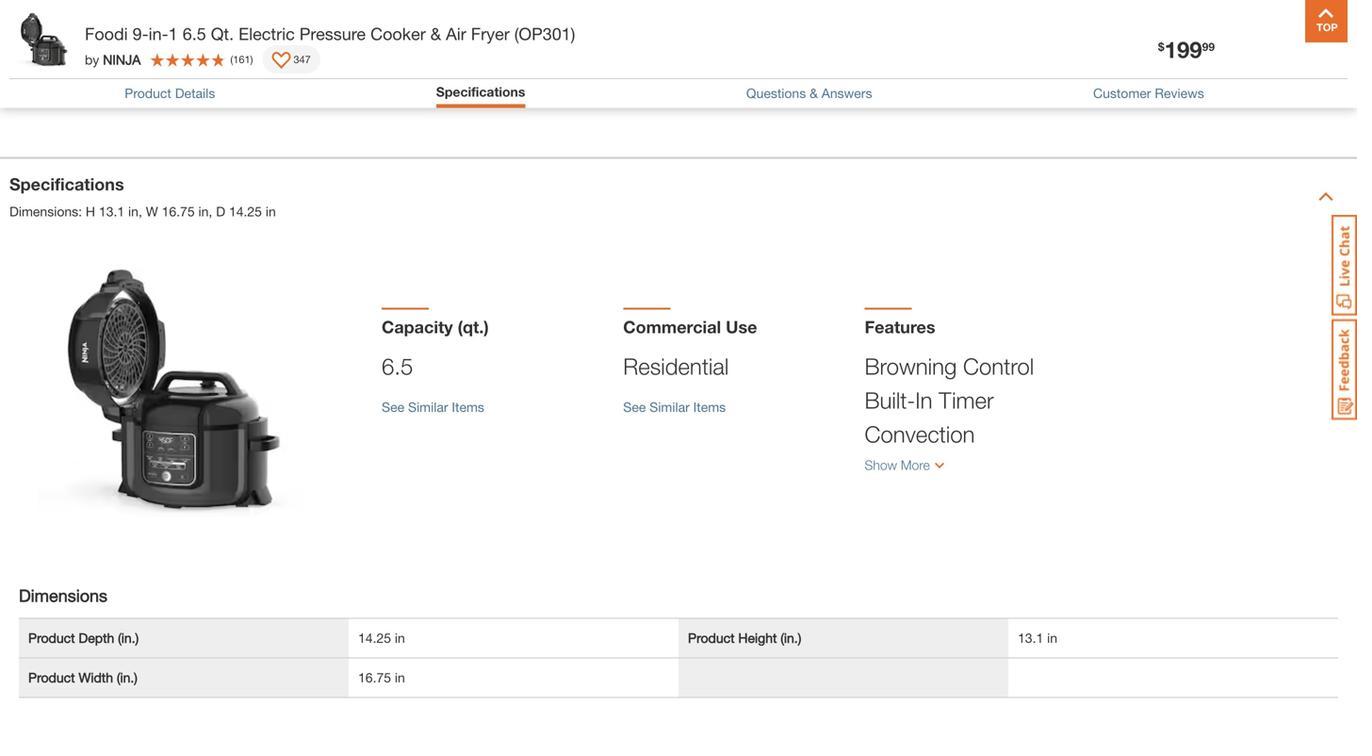 Task type: vqa. For each thing, say whether or not it's contained in the screenshot.
Capacity (qt.)
yes



Task type: locate. For each thing, give the bounding box(es) containing it.
161
[[233, 53, 250, 66]]

(in.)
[[118, 630, 139, 646], [781, 630, 802, 646], [117, 670, 138, 685]]

product details button
[[125, 85, 215, 101], [125, 85, 215, 101]]

0 horizontal spatial see similar items
[[382, 399, 485, 415]]

(op301)
[[515, 24, 576, 44]]

similar down capacity (qt.)
[[408, 399, 448, 415]]

specifications
[[436, 84, 526, 99], [9, 174, 124, 194]]

questions & answers
[[747, 85, 873, 101]]

residential
[[623, 353, 729, 379]]

14.25 right the d
[[229, 203, 262, 219]]

see similar items
[[382, 399, 485, 415], [623, 399, 726, 415]]

14.25 inside specifications dimensions: h 13.1 in , w 16.75 in , d 14.25 in
[[229, 203, 262, 219]]

& left air
[[431, 24, 441, 44]]

1 horizontal spatial similar
[[650, 399, 690, 415]]

0 horizontal spatial see
[[382, 399, 405, 415]]

2 , from the left
[[209, 203, 212, 219]]

see for 6.5
[[382, 399, 405, 415]]

product depth (in.)
[[28, 630, 139, 646]]

specifications for specifications dimensions: h 13.1 in , w 16.75 in , d 14.25 in
[[9, 174, 124, 194]]

product width (in.)
[[28, 670, 138, 685]]

6.5 right 1 at the left top of page
[[183, 24, 206, 44]]

dimensions
[[19, 585, 108, 606]]

0 horizontal spatial specifications
[[9, 174, 124, 194]]

product image image
[[14, 9, 75, 71]]

specifications down fryer at the left of page
[[436, 84, 526, 99]]

customer reviews button
[[1094, 85, 1205, 101], [1094, 85, 1205, 101]]

1 horizontal spatial 6.5
[[382, 353, 413, 379]]

similar down residential
[[650, 399, 690, 415]]

convection
[[865, 421, 975, 447]]

timer
[[939, 387, 994, 413]]

1 horizontal spatial see similar items
[[623, 399, 726, 415]]

1 horizontal spatial specifications
[[436, 84, 526, 99]]

1 horizontal spatial ,
[[209, 203, 212, 219]]

similar for 6.5
[[408, 399, 448, 415]]

16.75 inside specifications dimensions: h 13.1 in , w 16.75 in , d 14.25 in
[[162, 203, 195, 219]]

(in.) for product depth (in.)
[[118, 630, 139, 646]]

click
[[61, 14, 91, 29]]

live chat image
[[1332, 215, 1358, 316]]

1 vertical spatial 16.75
[[358, 670, 391, 685]]

product down dimensions
[[28, 630, 75, 646]]

control
[[964, 353, 1034, 379]]

see similar items down capacity (qt.)
[[382, 399, 485, 415]]

1 horizontal spatial &
[[810, 85, 818, 101]]

99
[[1203, 40, 1215, 53]]

questions & answers button
[[747, 85, 873, 101], [747, 85, 873, 101]]

see for residential
[[623, 399, 646, 415]]

policy
[[105, 47, 140, 63]]

1 vertical spatial &
[[810, 85, 818, 101]]

0 horizontal spatial 16.75
[[162, 203, 195, 219]]

on
[[247, 14, 262, 29]]

items for 6.5
[[452, 399, 485, 415]]

specifications inside specifications dimensions: h 13.1 in , w 16.75 in , d 14.25 in
[[9, 174, 124, 194]]

product left height at right bottom
[[688, 630, 735, 646]]

similar for residential
[[650, 399, 690, 415]]

items down (qt.)
[[452, 399, 485, 415]]

1 see similar items from the left
[[382, 399, 485, 415]]

show
[[865, 457, 898, 473]]

pressure
[[300, 24, 366, 44]]

1 vertical spatial 13.1
[[1018, 630, 1044, 646]]

2 see from the left
[[623, 399, 646, 415]]

similar
[[408, 399, 448, 415], [650, 399, 690, 415]]

california
[[61, 80, 117, 96]]

product height (in.)
[[688, 630, 802, 646]]

depth
[[79, 630, 114, 646]]

by ninja
[[85, 52, 141, 67]]

items
[[452, 399, 485, 415], [694, 399, 726, 415]]

6.5 down capacity
[[382, 353, 413, 379]]

13.1
[[99, 203, 125, 219], [1018, 630, 1044, 646]]

0 horizontal spatial 14.25
[[229, 203, 262, 219]]

see similar items down residential
[[623, 399, 726, 415]]

0 vertical spatial 14.25
[[229, 203, 262, 219]]

in-
[[149, 24, 168, 44]]

in
[[128, 203, 139, 219], [198, 203, 209, 219], [266, 203, 276, 219], [395, 630, 405, 646], [1048, 630, 1058, 646], [395, 670, 405, 685]]

1 horizontal spatial items
[[694, 399, 726, 415]]

capacity
[[382, 317, 453, 337]]

2 items from the left
[[694, 399, 726, 415]]

product for product width (in.)
[[28, 670, 75, 685]]

reviews
[[1155, 85, 1205, 101]]

14.25
[[229, 203, 262, 219], [358, 630, 391, 646]]

1 horizontal spatial 13.1
[[1018, 630, 1044, 646]]

click here for more information on electronic recycling programs
[[61, 14, 446, 29]]

0 vertical spatial 13.1
[[99, 203, 125, 219]]

, left the d
[[209, 203, 212, 219]]

0 vertical spatial 6.5
[[183, 24, 206, 44]]

1 , from the left
[[139, 203, 142, 219]]

1
[[168, 24, 178, 44]]

see down residential
[[623, 399, 646, 415]]

16.75 right w
[[162, 203, 195, 219]]

by
[[85, 52, 99, 67]]

1 vertical spatial specifications
[[9, 174, 124, 194]]

product details
[[125, 85, 215, 101]]

(in.) right width
[[117, 670, 138, 685]]

, left w
[[139, 203, 142, 219]]

product down ninja
[[125, 85, 171, 101]]

0 horizontal spatial ,
[[139, 203, 142, 219]]

0 horizontal spatial similar
[[408, 399, 448, 415]]

& left answers
[[810, 85, 818, 101]]

qt.
[[211, 24, 234, 44]]

d
[[216, 203, 225, 219]]

(in.) right height at right bottom
[[781, 630, 802, 646]]

product
[[125, 85, 171, 101], [28, 630, 75, 646], [688, 630, 735, 646], [28, 670, 75, 685]]

features
[[865, 317, 936, 337]]

questions
[[747, 85, 806, 101]]

dimensions:
[[9, 203, 82, 219]]

1 vertical spatial 6.5
[[382, 353, 413, 379]]

1 horizontal spatial 16.75
[[358, 670, 391, 685]]

&
[[431, 24, 441, 44], [810, 85, 818, 101]]

16.75 down 14.25 in
[[358, 670, 391, 685]]

0 horizontal spatial &
[[431, 24, 441, 44]]

product for product details
[[125, 85, 171, 101]]

(qt.)
[[458, 317, 489, 337]]

,
[[139, 203, 142, 219], [209, 203, 212, 219]]

items for residential
[[694, 399, 726, 415]]

16.75
[[162, 203, 195, 219], [358, 670, 391, 685]]

2 similar from the left
[[650, 399, 690, 415]]

display image
[[272, 52, 291, 71]]

see down capacity
[[382, 399, 405, 415]]

h
[[86, 203, 95, 219]]

0 vertical spatial 16.75
[[162, 203, 195, 219]]

foodi
[[85, 24, 128, 44]]

product left width
[[28, 670, 75, 685]]

1 similar from the left
[[408, 399, 448, 415]]

$ 199 99
[[1159, 36, 1215, 63]]

6.5
[[183, 24, 206, 44], [382, 353, 413, 379]]

0 vertical spatial specifications
[[436, 84, 526, 99]]

1 items from the left
[[452, 399, 485, 415]]

1 horizontal spatial 14.25
[[358, 630, 391, 646]]

foodi 9-in-1 6.5 qt. electric pressure cooker & air fryer (op301)
[[85, 24, 576, 44]]

(in.) for product height (in.)
[[781, 630, 802, 646]]

width
[[79, 670, 113, 685]]

0 horizontal spatial items
[[452, 399, 485, 415]]

(in.) for product width (in.)
[[117, 670, 138, 685]]

california residents
[[61, 80, 175, 96]]

items down residential
[[694, 399, 726, 415]]

specifications up dimensions:
[[9, 174, 124, 194]]

14.25 up 16.75 in
[[358, 630, 391, 646]]

(in.) right depth
[[118, 630, 139, 646]]

0 horizontal spatial 13.1
[[99, 203, 125, 219]]

1 see from the left
[[382, 399, 405, 415]]

2 see similar items from the left
[[623, 399, 726, 415]]

13.1 in
[[1018, 630, 1058, 646]]

1 horizontal spatial see
[[623, 399, 646, 415]]

0 vertical spatial &
[[431, 24, 441, 44]]

1 vertical spatial 14.25
[[358, 630, 391, 646]]

see
[[382, 399, 405, 415], [623, 399, 646, 415]]

see similar items for residential
[[623, 399, 726, 415]]

specifications button
[[436, 84, 526, 103], [436, 84, 526, 99]]

show more
[[865, 457, 930, 473]]



Task type: describe. For each thing, give the bounding box(es) containing it.
recycling
[[328, 14, 385, 29]]

( 161 )
[[230, 53, 253, 66]]

commercial
[[623, 317, 721, 337]]

product for product depth (in.)
[[28, 630, 75, 646]]

here
[[94, 14, 120, 29]]

electric
[[239, 24, 295, 44]]

fryer
[[471, 24, 510, 44]]

more
[[143, 14, 173, 29]]

)
[[250, 53, 253, 66]]

ninja
[[103, 52, 141, 67]]

built-
[[865, 387, 916, 413]]

(
[[230, 53, 233, 66]]

top button
[[1306, 0, 1348, 42]]

cooker
[[371, 24, 426, 44]]

air
[[446, 24, 466, 44]]

product image
[[38, 253, 316, 531]]

click here for more information on electronic recycling programs link
[[61, 14, 446, 29]]

show more button
[[865, 451, 1088, 486]]

answers
[[822, 85, 873, 101]]

capacity (qt.)
[[382, 317, 489, 337]]

residents
[[121, 80, 175, 96]]

electronic
[[266, 14, 324, 29]]

product for product height (in.)
[[688, 630, 735, 646]]

more
[[901, 457, 930, 473]]

$
[[1159, 40, 1165, 53]]

0 horizontal spatial 6.5
[[183, 24, 206, 44]]

return
[[61, 47, 101, 63]]

199
[[1165, 36, 1203, 63]]

347
[[294, 53, 311, 66]]

specifications dimensions: h 13.1 in , w 16.75 in , d 14.25 in
[[9, 174, 276, 219]]

in
[[916, 387, 933, 413]]

details
[[175, 85, 215, 101]]

16.75 in
[[358, 670, 405, 685]]

return policy link
[[61, 47, 140, 63]]

commercial use
[[623, 317, 758, 337]]

information
[[177, 14, 243, 29]]

13.1 inside specifications dimensions: h 13.1 in , w 16.75 in , d 14.25 in
[[99, 203, 125, 219]]

height
[[739, 630, 777, 646]]

browning control built-in timer convection
[[865, 353, 1034, 447]]

programs
[[389, 14, 446, 29]]

caret image
[[1319, 189, 1334, 204]]

w
[[146, 203, 158, 219]]

customer reviews
[[1094, 85, 1205, 101]]

use
[[726, 317, 758, 337]]

specifications for specifications
[[436, 84, 526, 99]]

see similar items for 6.5
[[382, 399, 485, 415]]

14.25 in
[[358, 630, 405, 646]]

for
[[124, 14, 140, 29]]

return policy
[[61, 47, 140, 63]]

browning
[[865, 353, 957, 379]]

9-
[[133, 24, 149, 44]]

347 button
[[263, 45, 320, 74]]

feedback link image
[[1332, 319, 1358, 421]]

customer
[[1094, 85, 1152, 101]]



